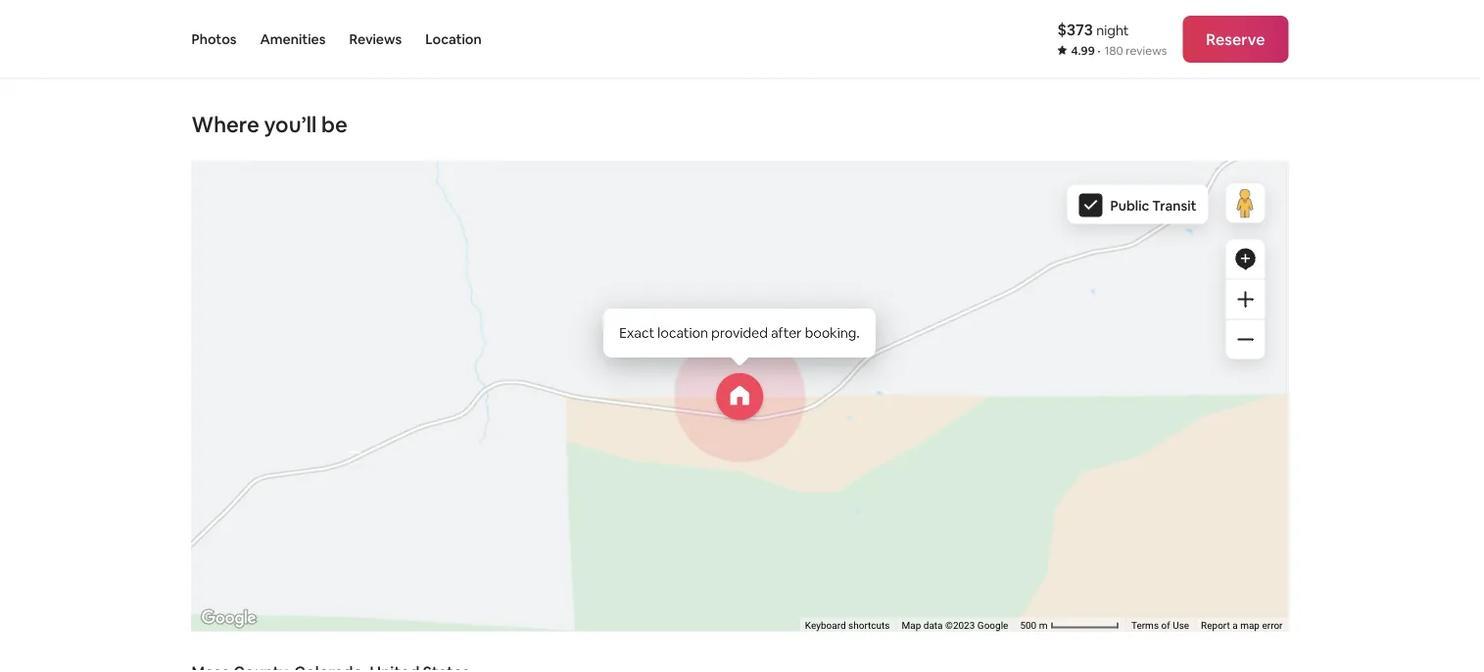 Task type: describe. For each thing, give the bounding box(es) containing it.
4.99
[[1071, 43, 1095, 58]]

500 m
[[1020, 619, 1050, 631]]

keyboard
[[805, 619, 846, 631]]

map
[[902, 619, 921, 631]]

$373
[[1057, 19, 1093, 39]]

google image
[[196, 606, 261, 631]]

500 m button
[[1014, 617, 1125, 632]]

google map
showing 0 points of interest. region
[[33, 106, 1480, 670]]

500
[[1020, 619, 1037, 631]]

keyboard shortcuts button
[[805, 618, 890, 632]]

zoom out image
[[1238, 331, 1253, 347]]

night
[[1096, 21, 1129, 39]]

amenities button
[[260, 0, 326, 78]]

drag pegman onto the map to open street view image
[[1226, 184, 1265, 223]]

map
[[1240, 619, 1260, 631]]

reviews
[[349, 30, 402, 48]]

photos button
[[192, 0, 237, 78]]

reviews button
[[349, 0, 402, 78]]

error
[[1262, 619, 1283, 631]]

public
[[1110, 196, 1149, 214]]

amenities
[[260, 30, 326, 48]]

report a map error link
[[1201, 619, 1283, 631]]

4.99 · 180 reviews
[[1071, 43, 1167, 58]]

location button
[[425, 0, 482, 78]]



Task type: vqa. For each thing, say whether or not it's contained in the screenshot.
Location
yes



Task type: locate. For each thing, give the bounding box(es) containing it.
be
[[321, 111, 348, 138]]

photos
[[192, 30, 237, 48]]

·
[[1098, 43, 1101, 58]]

location
[[425, 30, 482, 48]]

terms of use
[[1131, 619, 1189, 631]]

report a map error
[[1201, 619, 1283, 631]]

transit
[[1152, 196, 1197, 214]]

180
[[1104, 43, 1123, 58]]

©2023
[[945, 619, 975, 631]]

keyboard shortcuts
[[805, 619, 890, 631]]

$373 night
[[1057, 19, 1129, 39]]

data
[[923, 619, 943, 631]]

map data ©2023 google
[[902, 619, 1008, 631]]

a
[[1233, 619, 1238, 631]]

reviews
[[1126, 43, 1167, 58]]

report
[[1201, 619, 1230, 631]]

terms of use link
[[1131, 619, 1189, 631]]

zoom in image
[[1238, 291, 1253, 307]]

google
[[977, 619, 1008, 631]]

shortcuts
[[848, 619, 890, 631]]

you'll
[[264, 111, 317, 138]]

where
[[192, 111, 259, 138]]

of
[[1161, 619, 1170, 631]]

add a place to the map image
[[1234, 247, 1257, 271]]

where you'll be
[[192, 111, 348, 138]]

m
[[1039, 619, 1048, 631]]

use
[[1173, 619, 1189, 631]]

reserve button
[[1183, 16, 1289, 63]]

reserve
[[1206, 29, 1265, 49]]

terms
[[1131, 619, 1159, 631]]

your stay location, map pin image
[[716, 373, 763, 420]]

public transit
[[1110, 196, 1197, 214]]



